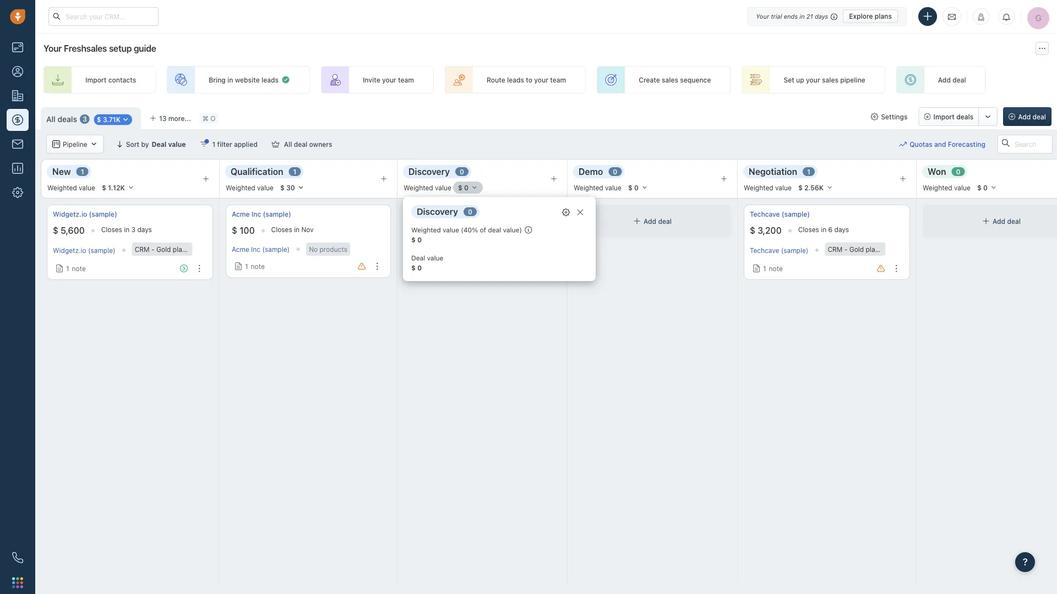 Task type: vqa. For each thing, say whether or not it's contained in the screenshot.


Task type: locate. For each thing, give the bounding box(es) containing it.
2 closes from the left
[[271, 226, 292, 234]]

0 horizontal spatial sales
[[662, 76, 679, 84]]

2 weighted value from the left
[[226, 184, 274, 192]]

note down 3,200 on the top of page
[[769, 265, 783, 273]]

value
[[168, 140, 186, 148], [79, 184, 95, 192], [257, 184, 274, 192], [435, 184, 452, 192], [605, 184, 622, 192], [776, 184, 792, 192], [955, 184, 971, 192], [443, 226, 459, 234], [427, 254, 444, 262]]

your right to
[[534, 76, 549, 84]]

days right 21
[[815, 13, 829, 20]]

crm
[[135, 246, 150, 253], [828, 246, 843, 253]]

0 horizontal spatial closes
[[101, 226, 122, 234]]

0 horizontal spatial crm
[[135, 246, 150, 253]]

sales inside create sales sequence 'link'
[[662, 76, 679, 84]]

0 horizontal spatial $ 0 button
[[453, 182, 483, 194]]

21
[[807, 13, 813, 20]]

1 acme inc (sample) from the top
[[232, 211, 291, 218]]

closes right 5,600
[[101, 226, 122, 234]]

0 vertical spatial inc
[[252, 211, 261, 218]]

1 horizontal spatial sales
[[822, 76, 839, 84]]

import up quotas and forecasting
[[934, 113, 955, 121]]

weighted for qualification
[[226, 184, 255, 192]]

widgetz.io (sample) up 5,600
[[53, 211, 117, 218]]

0 horizontal spatial your
[[44, 43, 62, 54]]

import inside button
[[934, 113, 955, 121]]

$ 5,600
[[53, 226, 85, 236]]

0 vertical spatial widgetz.io
[[53, 211, 87, 218]]

1 up $ 2.56k
[[808, 168, 811, 176]]

2 crm from the left
[[828, 246, 843, 253]]

0 vertical spatial techcave (sample)
[[750, 211, 810, 218]]

weighted inside the discovery dialog
[[411, 226, 441, 234]]

all up pipeline dropdown button
[[46, 115, 56, 124]]

1 sales from the left
[[662, 76, 679, 84]]

acme inc (sample) link down 100
[[232, 246, 290, 253]]

value for won
[[955, 184, 971, 192]]

monthly for 3,200
[[881, 246, 906, 253]]

1
[[212, 140, 216, 148], [81, 168, 84, 176], [293, 168, 297, 176], [808, 168, 811, 176], [245, 263, 248, 270], [66, 265, 69, 273], [763, 265, 767, 273]]

1 horizontal spatial all
[[284, 140, 292, 148]]

1 techcave from the top
[[750, 211, 780, 218]]

2 sales from the left
[[822, 76, 839, 84]]

2 team from the left
[[550, 76, 566, 84]]

leads left to
[[507, 76, 524, 84]]

quotas and forecasting link
[[900, 135, 997, 154]]

1 your from the left
[[382, 76, 396, 84]]

0 vertical spatial your
[[756, 13, 770, 20]]

sales inside set up your sales pipeline link
[[822, 76, 839, 84]]

2 horizontal spatial days
[[835, 226, 849, 234]]

1 gold from the left
[[156, 246, 171, 253]]

1 filter applied button
[[193, 135, 265, 154]]

all deal owners
[[284, 140, 332, 148]]

0 vertical spatial widgetz.io (sample) link
[[53, 210, 117, 219]]

techcave
[[750, 211, 780, 218], [750, 247, 780, 254]]

0 horizontal spatial crm - gold plan monthly (sample)
[[135, 246, 242, 253]]

add
[[939, 76, 951, 84], [1019, 113, 1031, 121], [474, 218, 486, 225], [644, 218, 657, 225], [993, 218, 1006, 225]]

2 horizontal spatial 1 note
[[763, 265, 783, 273]]

sales right create
[[662, 76, 679, 84]]

value for negotiation
[[776, 184, 792, 192]]

acme up $ 100
[[232, 211, 250, 218]]

1 horizontal spatial crm - gold plan monthly (sample)
[[828, 246, 936, 253]]

gold for $ 3,200
[[850, 246, 864, 253]]

sales
[[662, 76, 679, 84], [822, 76, 839, 84]]

2 widgetz.io (sample) from the top
[[53, 247, 115, 254]]

team right invite on the left
[[398, 76, 414, 84]]

2 techcave (sample) from the top
[[750, 247, 809, 254]]

$ 30
[[280, 184, 295, 192]]

crm - gold plan monthly (sample)
[[135, 246, 242, 253], [828, 246, 936, 253]]

(sample)
[[89, 211, 117, 218], [263, 211, 291, 218], [782, 211, 810, 218], [262, 246, 290, 253], [215, 246, 242, 253], [908, 246, 936, 253], [88, 247, 115, 254], [781, 247, 809, 254]]

add deal button
[[1004, 107, 1052, 126]]

weighted value for won
[[923, 184, 971, 192]]

- down closes in 3 days
[[151, 246, 155, 253]]

$ 0 button for won
[[973, 182, 1002, 194]]

in right bring
[[228, 76, 233, 84]]

techcave (sample) down 3,200 on the top of page
[[750, 247, 809, 254]]

deals for all
[[58, 115, 77, 124]]

1 horizontal spatial -
[[845, 246, 848, 253]]

4 weighted value from the left
[[574, 184, 622, 192]]

acme down $ 100
[[232, 246, 249, 253]]

weighted for negotiation
[[744, 184, 774, 192]]

container_wx8msf4aqz5i3rn1 image inside "settings" popup button
[[871, 113, 879, 121]]

2 horizontal spatial your
[[806, 76, 821, 84]]

note
[[251, 263, 265, 270], [72, 265, 86, 273], [769, 265, 783, 273]]

crm for $ 3,200
[[828, 246, 843, 253]]

1 leads from the left
[[262, 76, 279, 84]]

your for your freshsales setup guide
[[44, 43, 62, 54]]

1 weighted value from the left
[[47, 184, 95, 192]]

closes left 6
[[799, 226, 820, 234]]

1 horizontal spatial deal
[[411, 254, 425, 262]]

note down 5,600
[[72, 265, 86, 273]]

plan
[[173, 246, 186, 253], [866, 246, 879, 253]]

what's new image
[[978, 13, 985, 21]]

leads inside "link"
[[262, 76, 279, 84]]

1 horizontal spatial monthly
[[881, 246, 906, 253]]

1 horizontal spatial days
[[815, 13, 829, 20]]

2 horizontal spatial note
[[769, 265, 783, 273]]

note for $ 5,600
[[72, 265, 86, 273]]

team inside route leads to your team link
[[550, 76, 566, 84]]

1 widgetz.io (sample) link from the top
[[53, 210, 117, 219]]

$ 2.56k button
[[794, 182, 838, 194]]

1 horizontal spatial gold
[[850, 246, 864, 253]]

widgetz.io down $ 5,600 at the left top
[[53, 247, 86, 254]]

$ 0 for demo
[[628, 184, 639, 192]]

days down $ 1.12k button
[[137, 226, 152, 234]]

1 horizontal spatial plan
[[866, 246, 879, 253]]

2 horizontal spatial closes
[[799, 226, 820, 234]]

acme inc (sample) down 100
[[232, 246, 290, 253]]

0 horizontal spatial deal
[[152, 140, 167, 148]]

monthly for 5,600
[[188, 246, 213, 253]]

your left freshsales
[[44, 43, 62, 54]]

note down 100
[[251, 263, 265, 270]]

1 $ 0 button from the left
[[453, 182, 483, 194]]

1 vertical spatial widgetz.io
[[53, 247, 86, 254]]

2 plan from the left
[[866, 246, 879, 253]]

techcave up $ 3,200
[[750, 211, 780, 218]]

applied
[[234, 140, 258, 148]]

3 right all deals 'link'
[[83, 115, 87, 123]]

acme inc (sample) up 100
[[232, 211, 291, 218]]

days for $ 3,200
[[835, 226, 849, 234]]

1 monthly from the left
[[188, 246, 213, 253]]

techcave (sample) link down 3,200 on the top of page
[[750, 247, 809, 254]]

container_wx8msf4aqz5i3rn1 image
[[871, 113, 879, 121], [52, 140, 60, 148], [200, 140, 208, 148], [562, 209, 570, 216], [577, 209, 584, 216], [633, 218, 641, 225], [525, 226, 533, 234], [56, 265, 63, 273]]

0 horizontal spatial -
[[151, 246, 155, 253]]

0 horizontal spatial note
[[72, 265, 86, 273]]

add deal link
[[897, 66, 986, 94]]

techcave (sample) up 3,200 on the top of page
[[750, 211, 810, 218]]

owners
[[309, 140, 332, 148]]

discovery
[[409, 166, 450, 177], [417, 207, 458, 217]]

crm - gold plan monthly (sample) for $ 5,600
[[135, 246, 242, 253]]

all for deals
[[46, 115, 56, 124]]

widgetz.io (sample) down 5,600
[[53, 247, 115, 254]]

your for your trial ends in 21 days
[[756, 13, 770, 20]]

new
[[52, 166, 71, 177]]

2 your from the left
[[534, 76, 549, 84]]

discovery inside dialog
[[417, 207, 458, 217]]

1 vertical spatial widgetz.io (sample)
[[53, 247, 115, 254]]

1 vertical spatial acme inc (sample) link
[[232, 246, 290, 253]]

0 vertical spatial widgetz.io (sample)
[[53, 211, 117, 218]]

1 horizontal spatial closes
[[271, 226, 292, 234]]

0 horizontal spatial plan
[[173, 246, 186, 253]]

6
[[829, 226, 833, 234]]

2 monthly from the left
[[881, 246, 906, 253]]

$ 2.56k
[[799, 184, 824, 192]]

1 techcave (sample) link from the top
[[750, 210, 810, 219]]

of
[[480, 226, 486, 234]]

team right to
[[550, 76, 566, 84]]

acme inc (sample) link
[[232, 210, 291, 219], [232, 246, 290, 253]]

1 horizontal spatial note
[[251, 263, 265, 270]]

widgetz.io (sample)
[[53, 211, 117, 218], [53, 247, 115, 254]]

team inside invite your team link
[[398, 76, 414, 84]]

deal
[[152, 140, 167, 148], [411, 254, 425, 262]]

techcave (sample) link up 3,200 on the top of page
[[750, 210, 810, 219]]

import left the contacts
[[85, 76, 107, 84]]

13 more... button
[[144, 111, 197, 126]]

1 vertical spatial techcave (sample)
[[750, 247, 809, 254]]

widgetz.io (sample) link
[[53, 210, 117, 219], [53, 247, 115, 254]]

route leads to your team link
[[445, 66, 586, 94]]

deal inside "link"
[[953, 76, 967, 84]]

trial
[[771, 13, 782, 20]]

2 techcave (sample) link from the top
[[750, 247, 809, 254]]

0 horizontal spatial team
[[398, 76, 414, 84]]

3 down $ 1.12k button
[[131, 226, 136, 234]]

inc up 100
[[252, 211, 261, 218]]

2 crm - gold plan monthly (sample) from the left
[[828, 246, 936, 253]]

2 inc from the top
[[251, 246, 261, 253]]

1 horizontal spatial your
[[534, 76, 549, 84]]

1 note down 100
[[245, 263, 265, 270]]

2 $ 0 button from the left
[[623, 182, 653, 194]]

0 vertical spatial techcave
[[750, 211, 780, 218]]

closes
[[101, 226, 122, 234], [271, 226, 292, 234], [799, 226, 820, 234]]

deal inside button
[[1033, 113, 1047, 121]]

widgetz.io up $ 5,600 at the left top
[[53, 211, 87, 218]]

weighted for won
[[923, 184, 953, 192]]

1 vertical spatial acme
[[232, 246, 249, 253]]

deal inside deal value $ 0
[[411, 254, 425, 262]]

in
[[800, 13, 805, 20], [228, 76, 233, 84], [124, 226, 130, 234], [294, 226, 300, 234], [821, 226, 827, 234]]

sort
[[126, 140, 139, 148]]

sales left pipeline
[[822, 76, 839, 84]]

no
[[309, 246, 318, 253]]

closes for 100
[[271, 226, 292, 234]]

acme inc (sample) link up 100
[[232, 210, 291, 219]]

inc down 100
[[251, 246, 261, 253]]

1 vertical spatial import
[[934, 113, 955, 121]]

1 horizontal spatial crm
[[828, 246, 843, 253]]

0 horizontal spatial 3
[[83, 115, 87, 123]]

in left nov
[[294, 226, 300, 234]]

crm down 6
[[828, 246, 843, 253]]

your right invite on the left
[[382, 76, 396, 84]]

acme inc (sample)
[[232, 211, 291, 218], [232, 246, 290, 253]]

value for new
[[79, 184, 95, 192]]

settings
[[881, 113, 908, 121]]

0 vertical spatial acme inc (sample)
[[232, 211, 291, 218]]

0 vertical spatial 3
[[83, 115, 87, 123]]

1 horizontal spatial import
[[934, 113, 955, 121]]

import contacts link
[[44, 66, 156, 94]]

deals up forecasting
[[957, 113, 974, 121]]

all inside button
[[284, 140, 292, 148]]

closes left nov
[[271, 226, 292, 234]]

0 horizontal spatial days
[[137, 226, 152, 234]]

days right 6
[[835, 226, 849, 234]]

1 crm from the left
[[135, 246, 150, 253]]

container_wx8msf4aqz5i3rn1 image inside 1 filter applied button
[[200, 140, 208, 148]]

1 acme from the top
[[232, 211, 250, 218]]

your freshsales setup guide
[[44, 43, 156, 54]]

1 horizontal spatial $ 0 button
[[623, 182, 653, 194]]

inc
[[252, 211, 261, 218], [251, 246, 261, 253]]

1 horizontal spatial leads
[[507, 76, 524, 84]]

3 inside 'all deals 3'
[[83, 115, 87, 123]]

1 horizontal spatial 1 note
[[245, 263, 265, 270]]

1 - from the left
[[151, 246, 155, 253]]

1 vertical spatial discovery
[[417, 207, 458, 217]]

2 acme from the top
[[232, 246, 249, 253]]

1 vertical spatial 3
[[131, 226, 136, 234]]

1 vertical spatial your
[[44, 43, 62, 54]]

1 team from the left
[[398, 76, 414, 84]]

2 gold from the left
[[850, 246, 864, 253]]

discovery dialog
[[403, 197, 596, 281]]

0 horizontal spatial leads
[[262, 76, 279, 84]]

import contacts
[[85, 76, 136, 84]]

1 horizontal spatial 3
[[131, 226, 136, 234]]

add inside button
[[1019, 113, 1031, 121]]

deal value $ 0
[[411, 254, 444, 272]]

1 note down 3,200 on the top of page
[[763, 265, 783, 273]]

your left trial
[[756, 13, 770, 20]]

value inside deal value $ 0
[[427, 254, 444, 262]]

- down closes in 6 days at top right
[[845, 246, 848, 253]]

in down $ 1.12k button
[[124, 226, 130, 234]]

0 horizontal spatial 1 note
[[66, 265, 86, 273]]

all deals 3
[[46, 115, 87, 124]]

1 vertical spatial inc
[[251, 246, 261, 253]]

1 vertical spatial all
[[284, 140, 292, 148]]

2 - from the left
[[845, 246, 848, 253]]

1 closes from the left
[[101, 226, 122, 234]]

to
[[526, 76, 533, 84]]

3 closes from the left
[[799, 226, 820, 234]]

monthly
[[188, 246, 213, 253], [881, 246, 906, 253]]

2 widgetz.io from the top
[[53, 247, 86, 254]]

1 horizontal spatial your
[[756, 13, 770, 20]]

container_wx8msf4aqz5i3rn1 image inside all deal owners button
[[272, 140, 280, 148]]

1 crm - gold plan monthly (sample) from the left
[[135, 246, 242, 253]]

3,200
[[758, 226, 782, 236]]

techcave down $ 3,200
[[750, 247, 780, 254]]

1 note down 5,600
[[66, 265, 86, 273]]

all left owners
[[284, 140, 292, 148]]

add inside "link"
[[939, 76, 951, 84]]

2 horizontal spatial $ 0 button
[[973, 182, 1002, 194]]

widgetz.io (sample) link down 5,600
[[53, 247, 115, 254]]

deals up pipeline
[[58, 115, 77, 124]]

widgetz.io
[[53, 211, 87, 218], [53, 247, 86, 254]]

in left 21
[[800, 13, 805, 20]]

leads right website
[[262, 76, 279, 84]]

0 horizontal spatial deals
[[58, 115, 77, 124]]

1 vertical spatial acme inc (sample)
[[232, 246, 290, 253]]

(40%
[[461, 226, 478, 234]]

1 left filter
[[212, 140, 216, 148]]

explore plans
[[849, 12, 892, 20]]

deals inside button
[[957, 113, 974, 121]]

0 vertical spatial acme
[[232, 211, 250, 218]]

0 horizontal spatial monthly
[[188, 246, 213, 253]]

1 note for 3,200
[[763, 265, 783, 273]]

0 horizontal spatial gold
[[156, 246, 171, 253]]

6 weighted value from the left
[[923, 184, 971, 192]]

import for import deals
[[934, 113, 955, 121]]

0 vertical spatial all
[[46, 115, 56, 124]]

nov
[[302, 226, 314, 234]]

acme
[[232, 211, 250, 218], [232, 246, 249, 253]]

100
[[240, 226, 255, 236]]

0 vertical spatial acme inc (sample) link
[[232, 210, 291, 219]]

closes in nov
[[271, 226, 314, 234]]

1 plan from the left
[[173, 246, 186, 253]]

ends
[[784, 13, 798, 20]]

2 acme inc (sample) from the top
[[232, 246, 290, 253]]

container_wx8msf4aqz5i3rn1 image inside pipeline dropdown button
[[52, 140, 60, 148]]

your right up
[[806, 76, 821, 84]]

bring
[[209, 76, 226, 84]]

freshworks switcher image
[[12, 578, 23, 589]]

5 weighted value from the left
[[744, 184, 792, 192]]

$ 1.12k
[[102, 184, 125, 192]]

widgetz.io (sample) link up 5,600
[[53, 210, 117, 219]]

leads
[[262, 76, 279, 84], [507, 76, 524, 84]]

by
[[141, 140, 149, 148]]

0 horizontal spatial your
[[382, 76, 396, 84]]

3 $ 0 button from the left
[[973, 182, 1002, 194]]

weighted
[[47, 184, 77, 192], [226, 184, 255, 192], [404, 184, 433, 192], [574, 184, 604, 192], [744, 184, 774, 192], [923, 184, 953, 192], [411, 226, 441, 234]]

$ 0 button for discovery
[[453, 182, 483, 194]]

techcave (sample) link
[[750, 210, 810, 219], [750, 247, 809, 254]]

3 weighted value from the left
[[404, 184, 452, 192]]

1 techcave (sample) from the top
[[750, 211, 810, 218]]

0 vertical spatial techcave (sample) link
[[750, 210, 810, 219]]

-
[[151, 246, 155, 253], [845, 246, 848, 253]]

1 vertical spatial techcave (sample) link
[[750, 247, 809, 254]]

your
[[756, 13, 770, 20], [44, 43, 62, 54]]

1 vertical spatial techcave
[[750, 247, 780, 254]]

1 vertical spatial widgetz.io (sample) link
[[53, 247, 115, 254]]

0 horizontal spatial all
[[46, 115, 56, 124]]

crm down closes in 3 days
[[135, 246, 150, 253]]

in left 6
[[821, 226, 827, 234]]

1 widgetz.io from the top
[[53, 211, 87, 218]]

1 down $ 5,600 at the left top
[[66, 265, 69, 273]]

3 for in
[[131, 226, 136, 234]]

30
[[286, 184, 295, 192]]

container_wx8msf4aqz5i3rn1 image
[[281, 75, 290, 84], [122, 116, 129, 124], [90, 140, 98, 148], [272, 140, 280, 148], [900, 140, 907, 148], [463, 218, 471, 225], [983, 218, 990, 225], [235, 263, 242, 270], [753, 265, 761, 273]]

0 horizontal spatial import
[[85, 76, 107, 84]]

deal
[[953, 76, 967, 84], [1033, 113, 1047, 121], [294, 140, 308, 148], [488, 218, 502, 225], [658, 218, 672, 225], [1008, 218, 1021, 225], [488, 226, 501, 234]]

0 vertical spatial import
[[85, 76, 107, 84]]

in for negotiation
[[821, 226, 827, 234]]

1 horizontal spatial deals
[[957, 113, 974, 121]]

1 horizontal spatial team
[[550, 76, 566, 84]]

1 vertical spatial deal
[[411, 254, 425, 262]]



Task type: describe. For each thing, give the bounding box(es) containing it.
no products
[[309, 246, 348, 253]]

website
[[235, 76, 260, 84]]

- for $ 5,600
[[151, 246, 155, 253]]

value for qualification
[[257, 184, 274, 192]]

1 inside button
[[212, 140, 216, 148]]

import deals button
[[919, 107, 979, 126]]

weighted value for demo
[[574, 184, 622, 192]]

closes in 3 days
[[101, 226, 152, 234]]

1 inc from the top
[[252, 211, 261, 218]]

set up your sales pipeline link
[[742, 66, 886, 94]]

closes in 6 days
[[799, 226, 849, 234]]

qualification
[[231, 166, 283, 177]]

1 note for 5,600
[[66, 265, 86, 273]]

freshsales
[[64, 43, 107, 54]]

weighted value for discovery
[[404, 184, 452, 192]]

days for $ 5,600
[[137, 226, 152, 234]]

1 note for 100
[[245, 263, 265, 270]]

explore plans link
[[843, 10, 898, 23]]

$ 3.71k
[[97, 116, 121, 124]]

value)
[[503, 226, 522, 234]]

create sales sequence link
[[597, 66, 731, 94]]

weighted for discovery
[[404, 184, 433, 192]]

plan for 3,200
[[866, 246, 879, 253]]

all for deal
[[284, 140, 292, 148]]

2 widgetz.io (sample) link from the top
[[53, 247, 115, 254]]

and
[[935, 140, 947, 148]]

plans
[[875, 12, 892, 20]]

$ inside popup button
[[97, 116, 101, 124]]

$ inside deal value $ 0
[[411, 264, 416, 272]]

$ 3.71k button
[[91, 113, 136, 126]]

(sample) inside the widgetz.io (sample) link
[[89, 211, 117, 218]]

set up your sales pipeline
[[784, 76, 866, 84]]

2.56k
[[805, 184, 824, 192]]

Search your CRM... text field
[[48, 7, 159, 26]]

weighted for new
[[47, 184, 77, 192]]

plan for 5,600
[[173, 246, 186, 253]]

deals for import
[[957, 113, 974, 121]]

3 your from the left
[[806, 76, 821, 84]]

1.12k
[[108, 184, 125, 192]]

container_wx8msf4aqz5i3rn1 image inside bring in website leads "link"
[[281, 75, 290, 84]]

phone element
[[7, 548, 29, 570]]

quotas
[[910, 140, 933, 148]]

o
[[210, 115, 216, 122]]

create
[[639, 76, 660, 84]]

filter
[[217, 140, 232, 148]]

value for discovery
[[435, 184, 452, 192]]

deal inside the discovery dialog
[[488, 226, 501, 234]]

value for demo
[[605, 184, 622, 192]]

import deals
[[934, 113, 974, 121]]

$ 0 for won
[[978, 184, 988, 192]]

guide
[[134, 43, 156, 54]]

weighted value (40% of deal value)
[[411, 226, 522, 234]]

more...
[[168, 115, 191, 122]]

deal inside button
[[294, 140, 308, 148]]

sort by deal value
[[126, 140, 186, 148]]

note for $ 3,200
[[769, 265, 783, 273]]

in for qualification
[[294, 226, 300, 234]]

all deal owners button
[[265, 135, 340, 154]]

0 inside deal value $ 0
[[418, 264, 422, 272]]

up
[[797, 76, 805, 84]]

$ 3.71k button
[[94, 114, 132, 125]]

weighted value for negotiation
[[744, 184, 792, 192]]

1 filter applied
[[212, 140, 258, 148]]

your trial ends in 21 days
[[756, 13, 829, 20]]

$ 1.12k button
[[97, 182, 139, 194]]

gold for $ 5,600
[[156, 246, 171, 253]]

0 vertical spatial deal
[[152, 140, 167, 148]]

$ 0 for discovery
[[458, 184, 469, 192]]

note for $ 100
[[251, 263, 265, 270]]

pipeline
[[841, 76, 866, 84]]

$ inside button
[[799, 184, 803, 192]]

crm for $ 5,600
[[135, 246, 150, 253]]

0 vertical spatial discovery
[[409, 166, 450, 177]]

1 down 100
[[245, 263, 248, 270]]

$ 0 inside the discovery dialog
[[411, 236, 422, 244]]

set
[[784, 76, 795, 84]]

sequence
[[680, 76, 711, 84]]

⌘
[[203, 115, 209, 122]]

send email image
[[949, 12, 956, 21]]

closes for 3,200
[[799, 226, 820, 234]]

settings button
[[865, 107, 914, 126]]

closes for 5,600
[[101, 226, 122, 234]]

route
[[487, 76, 505, 84]]

invite your team
[[363, 76, 414, 84]]

add deal inside button
[[1019, 113, 1047, 121]]

quotas and forecasting
[[910, 140, 986, 148]]

in for new
[[124, 226, 130, 234]]

weighted for demo
[[574, 184, 604, 192]]

weighted value for qualification
[[226, 184, 274, 192]]

container_wx8msf4aqz5i3rn1 image inside pipeline dropdown button
[[90, 140, 98, 148]]

1 up $ 30 button
[[293, 168, 297, 176]]

forecasting
[[948, 140, 986, 148]]

$ 0 button for demo
[[623, 182, 653, 194]]

phone image
[[12, 553, 23, 564]]

all deals link
[[46, 114, 77, 125]]

2 acme inc (sample) link from the top
[[232, 246, 290, 253]]

1 acme inc (sample) link from the top
[[232, 210, 291, 219]]

1 widgetz.io (sample) from the top
[[53, 211, 117, 218]]

create sales sequence
[[639, 76, 711, 84]]

products
[[320, 246, 348, 253]]

won
[[928, 166, 947, 177]]

13
[[159, 115, 167, 122]]

crm - gold plan monthly (sample) for $ 3,200
[[828, 246, 936, 253]]

pipeline button
[[46, 135, 104, 154]]

contacts
[[108, 76, 136, 84]]

3 for deals
[[83, 115, 87, 123]]

⌘ o
[[203, 115, 216, 122]]

invite your team link
[[321, 66, 434, 94]]

import for import contacts
[[85, 76, 107, 84]]

in inside "link"
[[228, 76, 233, 84]]

setup
[[109, 43, 132, 54]]

container_wx8msf4aqz5i3rn1 image inside $ 3.71k button
[[122, 116, 129, 124]]

bring in website leads link
[[167, 66, 310, 94]]

import deals group
[[919, 107, 998, 126]]

$ 3,200
[[750, 226, 782, 236]]

pipeline
[[63, 140, 87, 148]]

Search field
[[998, 135, 1053, 154]]

1 down $ 3,200
[[763, 265, 767, 273]]

invite
[[363, 76, 380, 84]]

negotiation
[[749, 166, 798, 177]]

demo
[[579, 166, 603, 177]]

$ 100
[[232, 226, 255, 236]]

3.71k
[[103, 116, 121, 124]]

- for $ 3,200
[[845, 246, 848, 253]]

container_wx8msf4aqz5i3rn1 image inside quotas and forecasting link
[[900, 140, 907, 148]]

$ 30 button
[[275, 182, 309, 194]]

5,600
[[61, 226, 85, 236]]

bring in website leads
[[209, 76, 279, 84]]

explore
[[849, 12, 873, 20]]

1 right new
[[81, 168, 84, 176]]

2 techcave from the top
[[750, 247, 780, 254]]

2 leads from the left
[[507, 76, 524, 84]]

weighted value for new
[[47, 184, 95, 192]]

add deal inside "link"
[[939, 76, 967, 84]]

route leads to your team
[[487, 76, 566, 84]]



